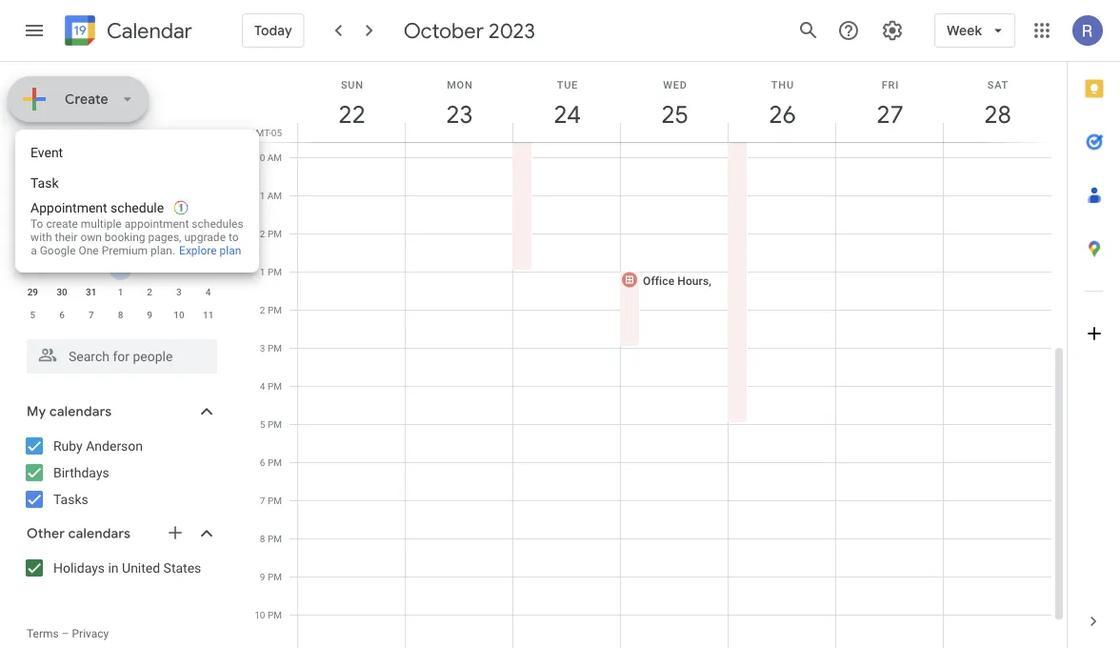 Task type: describe. For each thing, give the bounding box(es) containing it.
19
[[144, 240, 155, 252]]

12 pm
[[255, 228, 282, 239]]

1 horizontal spatial october
[[404, 17, 484, 44]]

26 element
[[138, 257, 161, 280]]

25 cell
[[106, 257, 135, 280]]

multiple
[[81, 217, 122, 231]]

0 horizontal spatial 9
[[59, 217, 65, 229]]

row containing 8
[[18, 212, 223, 234]]

25 link
[[653, 92, 697, 136]]

12 for 12 pm
[[255, 228, 265, 239]]

to
[[30, 217, 43, 231]]

12 for 12
[[144, 217, 155, 229]]

0 horizontal spatial 3
[[89, 194, 94, 206]]

row containing 1
[[18, 189, 223, 212]]

row group containing 1
[[18, 189, 223, 326]]

24 link
[[546, 92, 589, 136]]

tue
[[557, 79, 579, 91]]

november 2 element
[[138, 280, 161, 303]]

schedules
[[192, 217, 244, 231]]

27 inside row
[[174, 263, 185, 274]]

row containing 29
[[18, 280, 223, 303]]

19 cell
[[135, 234, 164, 257]]

29 element
[[21, 280, 44, 303]]

wed 25
[[660, 79, 688, 130]]

schedule
[[111, 200, 164, 215]]

s
[[30, 172, 36, 183]]

5 for 5 pm
[[260, 418, 265, 430]]

pages,
[[148, 231, 181, 244]]

2 pm
[[260, 304, 282, 315]]

22 element
[[21, 257, 44, 280]]

sat
[[988, 79, 1009, 91]]

10 for 10 am
[[255, 152, 265, 163]]

pm for 7 pm
[[268, 495, 282, 506]]

hours
[[678, 274, 709, 287]]

1 horizontal spatial october 2023
[[404, 17, 536, 44]]

pm for 4 pm
[[268, 380, 282, 392]]

26 inside "column header"
[[768, 99, 795, 130]]

pm for 12 pm
[[268, 228, 282, 239]]

9 for 9 pm
[[260, 571, 265, 582]]

15 element
[[21, 234, 44, 257]]

1 for november 1 element
[[118, 286, 123, 297]]

tue 24
[[553, 79, 580, 130]]

21
[[203, 240, 214, 252]]

,
[[709, 274, 712, 287]]

28 element
[[197, 257, 220, 280]]

27 link
[[869, 92, 913, 136]]

november 3 element
[[168, 280, 191, 303]]

3 pm
[[260, 342, 282, 354]]

22 inside october 2023 grid
[[27, 263, 38, 274]]

their
[[55, 231, 77, 244]]

calendars for my calendars
[[49, 403, 112, 420]]

privacy link
[[72, 627, 109, 640]]

0 vertical spatial 2
[[59, 194, 65, 206]]

0 horizontal spatial 4
[[118, 194, 123, 206]]

row containing 5
[[18, 303, 223, 326]]

4 for november 4 element
[[206, 286, 211, 297]]

28 inside row
[[203, 263, 214, 274]]

10 for 10 pm
[[255, 609, 265, 620]]

10 for 10 element
[[86, 217, 97, 229]]

appointment schedule
[[30, 200, 164, 215]]

20
[[174, 240, 185, 252]]

week button
[[935, 8, 1016, 53]]

4 pm
[[260, 380, 282, 392]]

privacy
[[72, 627, 109, 640]]

my calendars list
[[4, 431, 236, 515]]

one
[[78, 244, 99, 257]]

20 element
[[168, 234, 191, 257]]

11 for the 11 element
[[115, 217, 126, 229]]

terms link
[[27, 627, 59, 640]]

november 4 element
[[197, 280, 220, 303]]

event
[[30, 144, 63, 160]]

22 link
[[330, 92, 374, 136]]

30
[[57, 286, 67, 297]]

united
[[122, 560, 160, 576]]

23 link
[[438, 92, 482, 136]]

31
[[86, 286, 97, 297]]

30 element
[[51, 280, 73, 303]]

23 inside row
[[57, 263, 67, 274]]

6 for the "november 6" element on the left of the page
[[59, 309, 65, 320]]

add other calendars image
[[166, 523, 185, 542]]

24 inside october 2023 grid
[[86, 263, 97, 274]]

birthdays
[[53, 465, 109, 480]]

18 element
[[109, 234, 132, 257]]

gmt-05
[[249, 127, 282, 138]]

13
[[174, 217, 185, 229]]

to create multiple appointment schedules with their own booking pages, upgrade to a google one premium plan.
[[30, 217, 244, 257]]

2 for 2 pm
[[260, 304, 265, 315]]

5 for november 5 element
[[30, 309, 35, 320]]

27 column header
[[836, 62, 945, 142]]

1 vertical spatial october 2023
[[27, 142, 116, 159]]

29
[[27, 286, 38, 297]]

appointment
[[124, 217, 189, 231]]

states
[[164, 560, 201, 576]]

november 7 element
[[80, 303, 103, 326]]

row containing s
[[18, 166, 223, 189]]

calendar
[[107, 18, 192, 44]]

14 element
[[197, 212, 220, 234]]

task
[[30, 175, 59, 191]]

14
[[203, 217, 214, 229]]

anderson
[[86, 438, 143, 454]]

wed
[[664, 79, 688, 91]]

16
[[57, 240, 67, 252]]

28 column header
[[944, 62, 1052, 142]]

–
[[62, 627, 69, 640]]

my calendars button
[[4, 396, 236, 427]]

25 element
[[109, 257, 132, 280]]

22 inside 22 column header
[[337, 99, 365, 130]]

ruby anderson
[[53, 438, 143, 454]]

office hours ,
[[643, 274, 715, 287]]

other calendars button
[[4, 518, 236, 549]]

19, today element
[[138, 234, 161, 257]]

google
[[40, 244, 76, 257]]

11 element
[[109, 212, 132, 234]]

9 for the november 9 element on the left
[[147, 309, 153, 320]]

05
[[271, 127, 282, 138]]

12 element
[[138, 212, 161, 234]]

in
[[108, 560, 119, 576]]

sun 22
[[337, 79, 365, 130]]

november 9 element
[[138, 303, 161, 326]]

thu 26
[[768, 79, 795, 130]]

create
[[46, 217, 78, 231]]

appointment
[[30, 200, 107, 215]]

1 horizontal spatial 6
[[176, 194, 182, 206]]

11 am
[[255, 190, 282, 201]]

18
[[115, 240, 126, 252]]

m
[[58, 172, 66, 183]]

1 horizontal spatial 2023
[[489, 17, 536, 44]]



Task type: vqa. For each thing, say whether or not it's contained in the screenshot.
Recurrence list box
no



Task type: locate. For each thing, give the bounding box(es) containing it.
calendars up in
[[68, 525, 131, 542]]

am for 10 am
[[268, 152, 282, 163]]

1 horizontal spatial 9
[[147, 309, 153, 320]]

2 pm from the top
[[268, 266, 282, 277]]

2023 down the create
[[84, 142, 116, 159]]

0 vertical spatial 3
[[89, 194, 94, 206]]

2 horizontal spatial 2
[[260, 304, 265, 315]]

create
[[65, 91, 109, 108]]

8 pm from the top
[[268, 495, 282, 506]]

terms – privacy
[[27, 627, 109, 640]]

today button
[[242, 8, 305, 53]]

24 element
[[80, 257, 103, 280]]

1 horizontal spatial 1
[[118, 286, 123, 297]]

2 horizontal spatial 4
[[260, 380, 265, 392]]

1 row from the top
[[18, 166, 223, 189]]

5 row from the top
[[18, 257, 223, 280]]

0 vertical spatial 1
[[30, 194, 35, 206]]

24
[[553, 99, 580, 130], [86, 263, 97, 274]]

booking
[[105, 231, 145, 244]]

pm for 8 pm
[[268, 533, 282, 544]]

6 for 6 pm
[[260, 457, 265, 468]]

7 down 6 pm
[[260, 495, 265, 506]]

pm up 7 pm
[[268, 457, 282, 468]]

24 inside column header
[[553, 99, 580, 130]]

1 vertical spatial 25
[[115, 263, 126, 274]]

6
[[176, 194, 182, 206], [59, 309, 65, 320], [260, 457, 265, 468]]

23 down the "google"
[[57, 263, 67, 274]]

grid containing 22
[[244, 62, 1067, 648]]

2 horizontal spatial 1
[[260, 266, 265, 277]]

0 vertical spatial 9
[[59, 217, 65, 229]]

1 vertical spatial am
[[268, 190, 282, 201]]

None search field
[[0, 332, 236, 374]]

pm up 9 pm
[[268, 533, 282, 544]]

11 down 10 am in the top left of the page
[[255, 190, 265, 201]]

1 horizontal spatial 27
[[876, 99, 903, 130]]

25
[[660, 99, 688, 130], [115, 263, 126, 274]]

9 up their
[[59, 217, 65, 229]]

1 horizontal spatial 25
[[660, 99, 688, 130]]

2023
[[489, 17, 536, 44], [84, 142, 116, 159]]

october up m
[[27, 142, 81, 159]]

0 vertical spatial 8
[[30, 217, 35, 229]]

row containing 22
[[18, 257, 223, 280]]

9 pm
[[260, 571, 282, 582]]

1 vertical spatial 26
[[144, 263, 155, 274]]

november 1 element
[[109, 280, 132, 303]]

to
[[229, 231, 239, 244]]

27 inside column header
[[876, 99, 903, 130]]

0 vertical spatial 25
[[660, 99, 688, 130]]

4 pm from the top
[[268, 342, 282, 354]]

2 vertical spatial 9
[[260, 571, 265, 582]]

2
[[59, 194, 65, 206], [147, 286, 153, 297], [260, 304, 265, 315]]

pm up 4 pm
[[268, 342, 282, 354]]

own
[[80, 231, 102, 244]]

grid
[[244, 62, 1067, 648]]

sat 28
[[984, 79, 1011, 130]]

pm down 8 pm
[[268, 571, 282, 582]]

1 horizontal spatial 23
[[445, 99, 472, 130]]

8 for november 8 element
[[118, 309, 123, 320]]

0 horizontal spatial 27
[[174, 263, 185, 274]]

october up mon
[[404, 17, 484, 44]]

pm for 10 pm
[[268, 609, 282, 620]]

8 pm
[[260, 533, 282, 544]]

mon 23
[[445, 79, 473, 130]]

1 pm
[[260, 266, 282, 277]]

8 down november 1 element
[[118, 309, 123, 320]]

26 down thu
[[768, 99, 795, 130]]

11 pm from the top
[[268, 609, 282, 620]]

10 down november 3 element
[[174, 309, 185, 320]]

2 horizontal spatial 3
[[260, 342, 265, 354]]

1 for 1 pm
[[260, 266, 265, 277]]

15
[[27, 240, 38, 252]]

11 for 11 am
[[255, 190, 265, 201]]

week
[[947, 22, 983, 39]]

other
[[27, 525, 65, 542]]

row containing 15
[[18, 234, 223, 257]]

0 vertical spatial calendars
[[49, 403, 112, 420]]

1 vertical spatial 2
[[147, 286, 153, 297]]

am up "12 pm"
[[268, 190, 282, 201]]

28 link
[[976, 92, 1020, 136]]

a
[[30, 244, 37, 257]]

am for 11 am
[[268, 190, 282, 201]]

17
[[86, 240, 97, 252]]

1 horizontal spatial 8
[[118, 309, 123, 320]]

pm down 9 pm
[[268, 609, 282, 620]]

november 11 element
[[197, 303, 220, 326]]

23 column header
[[405, 62, 514, 142]]

explore
[[179, 244, 217, 257]]

october 2023 grid
[[18, 166, 223, 326]]

am
[[268, 152, 282, 163], [268, 190, 282, 201]]

23 element
[[51, 257, 73, 280]]

0 vertical spatial 23
[[445, 99, 472, 130]]

0 horizontal spatial 26
[[144, 263, 155, 274]]

2 vertical spatial 1
[[118, 286, 123, 297]]

22 down a
[[27, 263, 38, 274]]

3 up 4 pm
[[260, 342, 265, 354]]

pm for 3 pm
[[268, 342, 282, 354]]

1 vertical spatial calendars
[[68, 525, 131, 542]]

25 down premium
[[115, 263, 126, 274]]

2 vertical spatial 8
[[260, 533, 265, 544]]

12 inside "element"
[[144, 217, 155, 229]]

1 vertical spatial 2023
[[84, 142, 116, 159]]

2 down 1 pm
[[260, 304, 265, 315]]

1 horizontal spatial 24
[[553, 99, 580, 130]]

1 horizontal spatial 28
[[984, 99, 1011, 130]]

7 row from the top
[[18, 303, 223, 326]]

3 row from the top
[[18, 212, 223, 234]]

4 row from the top
[[18, 234, 223, 257]]

11 up booking
[[115, 217, 126, 229]]

17 element
[[80, 234, 103, 257]]

ruby
[[53, 438, 83, 454]]

2 horizontal spatial 5
[[260, 418, 265, 430]]

22 column header
[[297, 62, 406, 142]]

1 down '25' element
[[118, 286, 123, 297]]

1 vertical spatial 22
[[27, 263, 38, 274]]

pm up 5 pm at the left bottom
[[268, 380, 282, 392]]

0 horizontal spatial october
[[27, 142, 81, 159]]

26 column header
[[728, 62, 837, 142]]

5 pm
[[260, 418, 282, 430]]

pm for 1 pm
[[268, 266, 282, 277]]

tab list
[[1068, 62, 1121, 595]]

7
[[89, 309, 94, 320], [260, 495, 265, 506]]

0 horizontal spatial 28
[[203, 263, 214, 274]]

1 horizontal spatial 7
[[260, 495, 265, 506]]

my calendars
[[27, 403, 112, 420]]

other calendars
[[27, 525, 131, 542]]

3 for 3 pm
[[260, 342, 265, 354]]

25 column header
[[620, 62, 729, 142]]

pm for 9 pm
[[268, 571, 282, 582]]

plan
[[220, 244, 241, 257]]

fri
[[882, 79, 900, 91]]

0 vertical spatial 22
[[337, 99, 365, 130]]

0 vertical spatial 28
[[984, 99, 1011, 130]]

24 down one
[[86, 263, 97, 274]]

2 vertical spatial 2
[[260, 304, 265, 315]]

25 inside cell
[[115, 263, 126, 274]]

6 pm from the top
[[268, 418, 282, 430]]

0 vertical spatial october
[[404, 17, 484, 44]]

22 down sun
[[337, 99, 365, 130]]

10 up own
[[86, 217, 97, 229]]

10 pm
[[255, 609, 282, 620]]

am down the 05
[[268, 152, 282, 163]]

0 horizontal spatial 2023
[[84, 142, 116, 159]]

7 pm
[[260, 495, 282, 506]]

pm up 1 pm
[[268, 228, 282, 239]]

1 vertical spatial 8
[[118, 309, 123, 320]]

october 2023
[[404, 17, 536, 44], [27, 142, 116, 159]]

plan.
[[151, 244, 175, 257]]

1 pm from the top
[[268, 228, 282, 239]]

calendars for other calendars
[[68, 525, 131, 542]]

0 horizontal spatial 1
[[30, 194, 35, 206]]

0 horizontal spatial october 2023
[[27, 142, 116, 159]]

27 down fri
[[876, 99, 903, 130]]

pm for 5 pm
[[268, 418, 282, 430]]

11 down november 4 element
[[203, 309, 214, 320]]

premium
[[102, 244, 148, 257]]

november 5 element
[[21, 303, 44, 326]]

12 down schedule
[[144, 217, 155, 229]]

0 vertical spatial october 2023
[[404, 17, 536, 44]]

1 vertical spatial 23
[[57, 263, 67, 274]]

row
[[18, 166, 223, 189], [18, 189, 223, 212], [18, 212, 223, 234], [18, 234, 223, 257], [18, 257, 223, 280], [18, 280, 223, 303], [18, 303, 223, 326]]

5 down 29 element
[[30, 309, 35, 320]]

upgrade
[[184, 231, 226, 244]]

1 vertical spatial 4
[[206, 286, 211, 297]]

1 vertical spatial october
[[27, 142, 81, 159]]

0 vertical spatial 27
[[876, 99, 903, 130]]

november 6 element
[[51, 303, 73, 326]]

28
[[984, 99, 1011, 130], [203, 263, 214, 274]]

1 vertical spatial 27
[[174, 263, 185, 274]]

31 element
[[80, 280, 103, 303]]

4 up the 11 element
[[118, 194, 123, 206]]

1 vertical spatial 1
[[260, 266, 265, 277]]

office
[[643, 274, 675, 287]]

2 horizontal spatial 6
[[260, 457, 265, 468]]

16 element
[[51, 234, 73, 257]]

1 horizontal spatial 5
[[147, 194, 153, 206]]

4 for 4 pm
[[260, 380, 265, 392]]

pm down 1 pm
[[268, 304, 282, 315]]

0 vertical spatial 7
[[89, 309, 94, 320]]

row group
[[18, 189, 223, 326]]

27 down 20
[[174, 263, 185, 274]]

pm for 6 pm
[[268, 457, 282, 468]]

1 vertical spatial 5
[[30, 309, 35, 320]]

13 element
[[168, 212, 191, 234]]

2 down m
[[59, 194, 65, 206]]

1 horizontal spatial 12
[[255, 228, 265, 239]]

25 down wed
[[660, 99, 688, 130]]

october 2023 up mon
[[404, 17, 536, 44]]

1
[[30, 194, 35, 206], [260, 266, 265, 277], [118, 286, 123, 297]]

1 horizontal spatial 3
[[176, 286, 182, 297]]

6 row from the top
[[18, 280, 223, 303]]

0 horizontal spatial 12
[[144, 217, 155, 229]]

26 down plan. on the left top
[[144, 263, 155, 274]]

7 down 31 element
[[89, 309, 94, 320]]

2 horizontal spatial 11
[[255, 190, 265, 201]]

10 element
[[80, 212, 103, 234]]

calendar heading
[[103, 18, 192, 44]]

27 element
[[168, 257, 191, 280]]

9 down november 2 element
[[147, 309, 153, 320]]

1 am from the top
[[268, 152, 282, 163]]

0 horizontal spatial 7
[[89, 309, 94, 320]]

2 horizontal spatial 9
[[260, 571, 265, 582]]

23 down mon
[[445, 99, 472, 130]]

8 up with
[[30, 217, 35, 229]]

7 inside row
[[89, 309, 94, 320]]

pm up 6 pm
[[268, 418, 282, 430]]

6 up 13 element
[[176, 194, 182, 206]]

26 inside row
[[144, 263, 155, 274]]

calendars inside dropdown button
[[68, 525, 131, 542]]

8 up 9 pm
[[260, 533, 265, 544]]

2 vertical spatial 6
[[260, 457, 265, 468]]

3 down 27 element
[[176, 286, 182, 297]]

pm for 2 pm
[[268, 304, 282, 315]]

calendars inside dropdown button
[[49, 403, 112, 420]]

fri 27
[[876, 79, 903, 130]]

2 am from the top
[[268, 190, 282, 201]]

21 element
[[197, 234, 220, 257]]

2 horizontal spatial 8
[[260, 533, 265, 544]]

0 vertical spatial 2023
[[489, 17, 536, 44]]

0 horizontal spatial 5
[[30, 309, 35, 320]]

7 for 7
[[89, 309, 94, 320]]

october 2023 up m
[[27, 142, 116, 159]]

Search for people text field
[[38, 339, 206, 374]]

november 10 element
[[168, 303, 191, 326]]

4 up november 11 element
[[206, 286, 211, 297]]

26 link
[[761, 92, 805, 136]]

0 horizontal spatial 22
[[27, 263, 38, 274]]

thu
[[772, 79, 795, 91]]

0 horizontal spatial 23
[[57, 263, 67, 274]]

2 vertical spatial 4
[[260, 380, 265, 392]]

1 vertical spatial 6
[[59, 309, 65, 320]]

2 vertical spatial 11
[[203, 309, 214, 320]]

10 down gmt-
[[255, 152, 265, 163]]

11
[[255, 190, 265, 201], [115, 217, 126, 229], [203, 309, 214, 320]]

0 vertical spatial 5
[[147, 194, 153, 206]]

november 8 element
[[109, 303, 132, 326]]

0 vertical spatial 11
[[255, 190, 265, 201]]

0 horizontal spatial 25
[[115, 263, 126, 274]]

9 pm from the top
[[268, 533, 282, 544]]

holidays
[[53, 560, 105, 576]]

0 horizontal spatial 24
[[86, 263, 97, 274]]

1 vertical spatial 28
[[203, 263, 214, 274]]

8 for 8 pm
[[260, 533, 265, 544]]

5 up 6 pm
[[260, 418, 265, 430]]

0 vertical spatial am
[[268, 152, 282, 163]]

10 for november 10 element on the left of page
[[174, 309, 185, 320]]

terms
[[27, 627, 59, 640]]

7 for 7 pm
[[260, 495, 265, 506]]

11 for november 11 element
[[203, 309, 214, 320]]

4
[[118, 194, 123, 206], [206, 286, 211, 297], [260, 380, 265, 392]]

1 vertical spatial 7
[[260, 495, 265, 506]]

1 horizontal spatial 4
[[206, 286, 211, 297]]

gmt-
[[249, 127, 271, 138]]

12 right 'to' on the top
[[255, 228, 265, 239]]

2 for november 2 element
[[147, 286, 153, 297]]

main drawer image
[[23, 19, 46, 42]]

today
[[254, 22, 292, 39]]

calendar element
[[61, 11, 192, 53]]

10 am
[[255, 152, 282, 163]]

2 down 26 element
[[147, 286, 153, 297]]

create button
[[8, 76, 149, 122]]

0 vertical spatial 6
[[176, 194, 182, 206]]

3 for november 3 element
[[176, 286, 182, 297]]

pm up 2 pm
[[268, 266, 282, 277]]

28 inside "column header"
[[984, 99, 1011, 130]]

7 inside grid
[[260, 495, 265, 506]]

1 horizontal spatial 26
[[768, 99, 795, 130]]

28 down sat
[[984, 99, 1011, 130]]

5 up 12 "element"
[[147, 194, 153, 206]]

5 pm from the top
[[268, 380, 282, 392]]

mon
[[447, 79, 473, 91]]

10 down 9 pm
[[255, 609, 265, 620]]

0 vertical spatial 24
[[553, 99, 580, 130]]

6 down 30 element
[[59, 309, 65, 320]]

1 vertical spatial 11
[[115, 217, 126, 229]]

27
[[876, 99, 903, 130], [174, 263, 185, 274]]

25 inside wed 25
[[660, 99, 688, 130]]

9
[[59, 217, 65, 229], [147, 309, 153, 320], [260, 571, 265, 582]]

3 up 10 element
[[89, 194, 94, 206]]

24 column header
[[513, 62, 621, 142]]

1 down task
[[30, 194, 35, 206]]

sun
[[341, 79, 364, 91]]

9 up "10 pm"
[[260, 571, 265, 582]]

2 vertical spatial 3
[[260, 342, 265, 354]]

23
[[445, 99, 472, 130], [57, 263, 67, 274]]

24 down the 'tue'
[[553, 99, 580, 130]]

1 vertical spatial 24
[[86, 263, 97, 274]]

0 horizontal spatial 11
[[115, 217, 126, 229]]

1 vertical spatial 9
[[147, 309, 153, 320]]

settings menu image
[[882, 19, 905, 42]]

1 horizontal spatial 22
[[337, 99, 365, 130]]

10 pm from the top
[[268, 571, 282, 582]]

1 horizontal spatial 2
[[147, 286, 153, 297]]

with
[[30, 231, 52, 244]]

0 vertical spatial 26
[[768, 99, 795, 130]]

1 down "12 pm"
[[260, 266, 265, 277]]

1 vertical spatial 3
[[176, 286, 182, 297]]

7 pm from the top
[[268, 457, 282, 468]]

2 row from the top
[[18, 189, 223, 212]]

6 pm
[[260, 457, 282, 468]]

4 up 5 pm at the left bottom
[[260, 380, 265, 392]]

calendars up ruby
[[49, 403, 112, 420]]

23 inside mon 23
[[445, 99, 472, 130]]

8
[[30, 217, 35, 229], [118, 309, 123, 320], [260, 533, 265, 544]]

6 up 7 pm
[[260, 457, 265, 468]]

october
[[404, 17, 484, 44], [27, 142, 81, 159]]

pm up 8 pm
[[268, 495, 282, 506]]

2023 up 23 column header
[[489, 17, 536, 44]]

0 horizontal spatial 2
[[59, 194, 65, 206]]

3 pm from the top
[[268, 304, 282, 315]]

28 down explore plan
[[203, 263, 214, 274]]

2 vertical spatial 5
[[260, 418, 265, 430]]

0 horizontal spatial 6
[[59, 309, 65, 320]]



